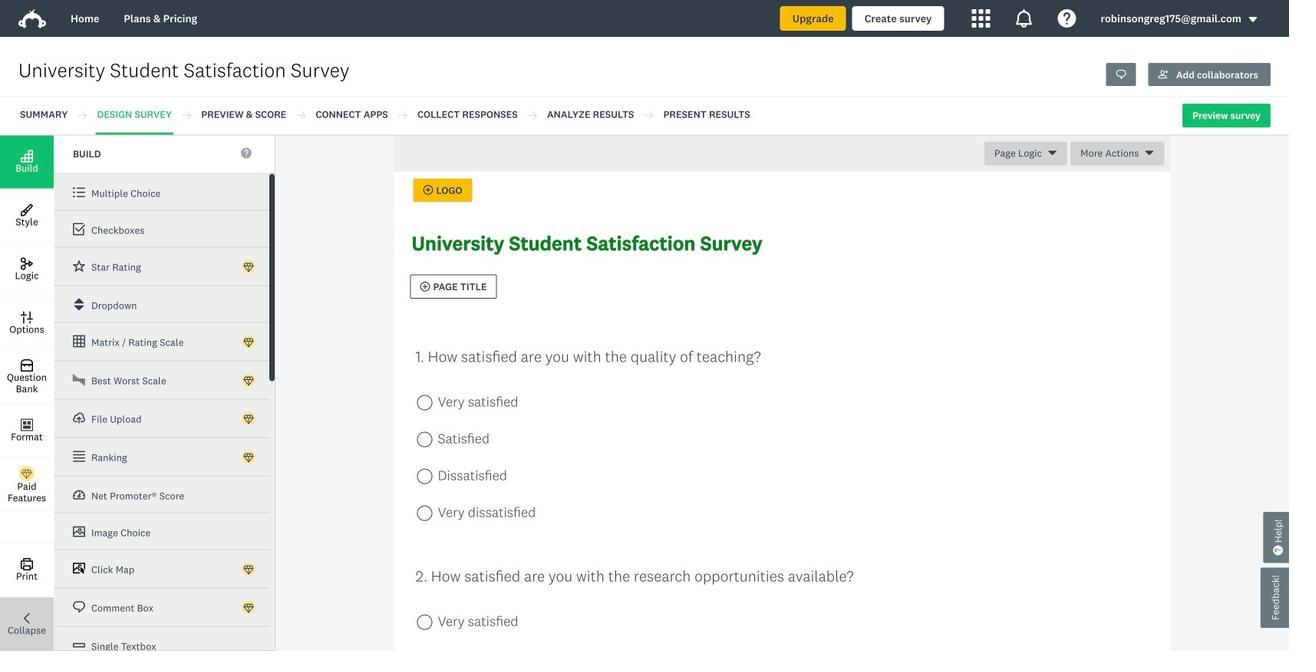 Task type: locate. For each thing, give the bounding box(es) containing it.
surveymonkey logo image
[[18, 9, 46, 28]]

2 products icon image from the left
[[1015, 9, 1034, 28]]

1 horizontal spatial products icon image
[[1015, 9, 1034, 28]]

products icon image
[[972, 9, 991, 28], [1015, 9, 1034, 28]]

0 horizontal spatial products icon image
[[972, 9, 991, 28]]

1 products icon image from the left
[[972, 9, 991, 28]]

dropdown arrow image
[[1249, 14, 1259, 25]]



Task type: describe. For each thing, give the bounding box(es) containing it.
help icon image
[[1058, 9, 1077, 28]]



Task type: vqa. For each thing, say whether or not it's contained in the screenshot.
2nd PRODUCTS ICON
yes



